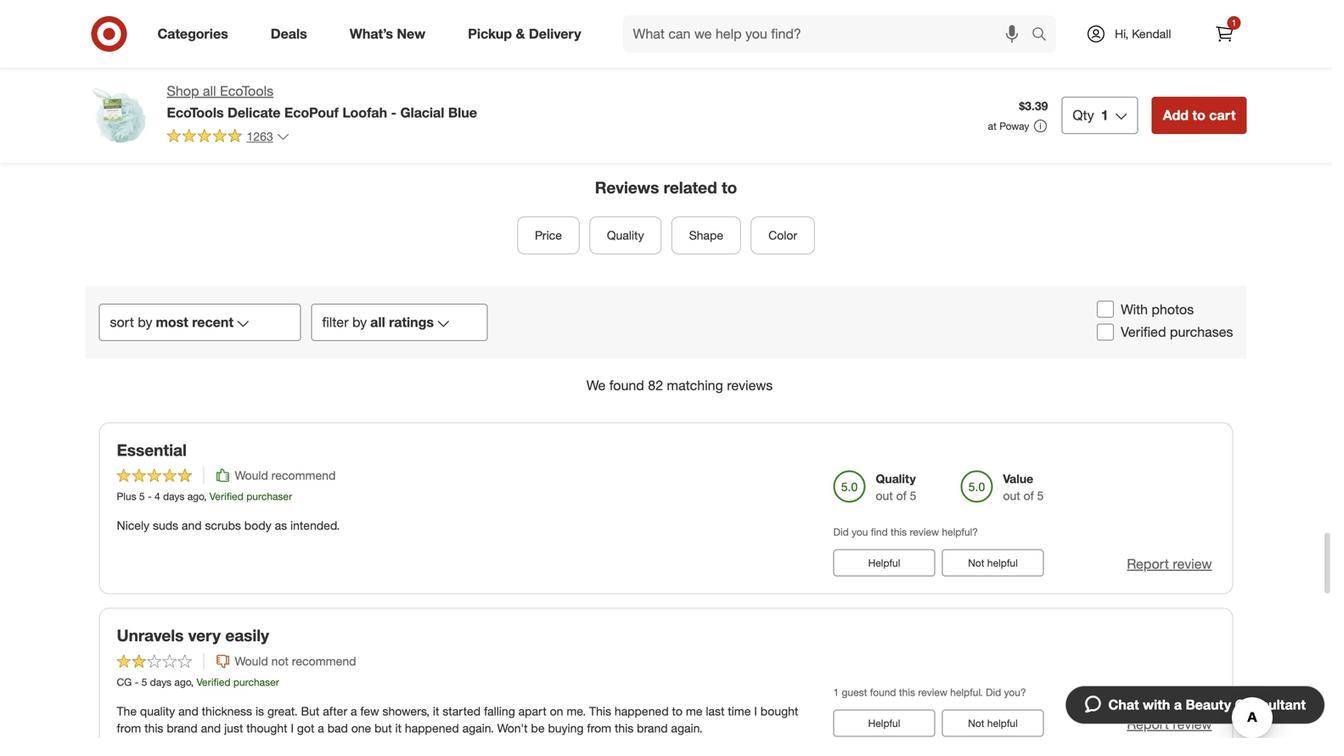 Task type: locate. For each thing, give the bounding box(es) containing it.
would for essential
[[235, 468, 268, 483]]

1 horizontal spatial brand
[[637, 721, 668, 736]]

- right cg in the left bottom of the page
[[135, 676, 139, 689]]

2 by from the left
[[352, 314, 367, 331]]

not helpful for out of 5
[[968, 557, 1018, 570]]

all
[[203, 83, 216, 99], [370, 314, 385, 331]]

1 vertical spatial recommend
[[292, 654, 356, 669]]

2 helpful from the top
[[868, 718, 900, 730]]

1 vertical spatial to
[[722, 178, 737, 197]]

we found 82 matching reviews
[[586, 377, 773, 394]]

ecotools
[[220, 83, 274, 99], [167, 104, 224, 121]]

easily
[[225, 626, 269, 646]]

by
[[138, 314, 152, 331], [352, 314, 367, 331]]

report review
[[1127, 556, 1212, 573], [1127, 717, 1212, 733]]

1 vertical spatial it
[[395, 721, 402, 736]]

1 horizontal spatial -
[[148, 490, 152, 503]]

0 horizontal spatial a
[[318, 721, 324, 736]]

guest review image 2 of 12, zoom in image
[[367, 0, 473, 73]]

0 vertical spatial quality
[[876, 472, 916, 487]]

quality
[[607, 228, 644, 243]]

ago down unravels very easily
[[174, 676, 191, 689]]

not helpful for would not recommend
[[968, 718, 1018, 730]]

2 horizontal spatial -
[[391, 104, 397, 121]]

1 vertical spatial i
[[291, 721, 294, 736]]

again.
[[462, 721, 494, 736], [671, 721, 703, 736]]

1 vertical spatial and
[[178, 704, 198, 719]]

1 horizontal spatial to
[[722, 178, 737, 197]]

1 vertical spatial happened
[[405, 721, 459, 736]]

0 horizontal spatial to
[[672, 704, 683, 719]]

found left the 82
[[609, 377, 644, 394]]

1 vertical spatial not
[[968, 718, 985, 730]]

this right guest
[[899, 686, 915, 699]]

hi, kendall
[[1115, 26, 1171, 41]]

1 not helpful from the top
[[968, 557, 1018, 570]]

pickup
[[468, 26, 512, 42]]

glacial
[[400, 104, 444, 121]]

1 vertical spatial report review
[[1127, 717, 1212, 733]]

0 horizontal spatial it
[[395, 721, 402, 736]]

verified purchases
[[1121, 324, 1233, 341]]

helpful down 'value out of 5'
[[987, 557, 1018, 570]]

quality inside the quality and thickness is great. but after a few showers, it started falling apart on me. this happened to me last time i bought from this brand and just thought i got a bad one but it happened again. won't be buying from this brand again.
[[140, 704, 175, 719]]

of for value
[[1024, 489, 1034, 504]]

2 vertical spatial to
[[672, 704, 683, 719]]

1 helpful button from the top
[[833, 550, 935, 577]]

would down easily
[[235, 654, 268, 669]]

1 right qty
[[1101, 107, 1109, 124]]

0 vertical spatial helpful button
[[833, 550, 935, 577]]

would not recommend
[[235, 654, 356, 669]]

a right with
[[1174, 697, 1182, 714]]

-
[[391, 104, 397, 121], [148, 490, 152, 503], [135, 676, 139, 689]]

0 horizontal spatial again.
[[462, 721, 494, 736]]

helpful button down find
[[833, 550, 935, 577]]

1 vertical spatial helpful
[[868, 718, 900, 730]]

1 horizontal spatial 1
[[1101, 107, 1109, 124]]

2 vertical spatial -
[[135, 676, 139, 689]]

got
[[297, 721, 315, 736]]

color button
[[751, 217, 815, 254]]

, up scrubs
[[204, 490, 207, 503]]

1 left guest
[[833, 686, 839, 699]]

2 horizontal spatial to
[[1193, 107, 1206, 124]]

not helpful button
[[942, 550, 1044, 577], [942, 710, 1044, 738]]

0 vertical spatial -
[[391, 104, 397, 121]]

1 vertical spatial 1
[[1101, 107, 1109, 124]]

1 report review from the top
[[1127, 556, 1212, 573]]

1 would from the top
[[235, 468, 268, 483]]

not helpful button down helpful?
[[942, 550, 1044, 577]]

- left the glacial at the top of page
[[391, 104, 397, 121]]

0 vertical spatial report review button
[[1127, 555, 1212, 574]]

1 again. from the left
[[462, 721, 494, 736]]

not down helpful.
[[968, 718, 985, 730]]

2 report from the top
[[1127, 717, 1169, 733]]

out inside quality out of 5
[[876, 489, 893, 504]]

again. down started
[[462, 721, 494, 736]]

i right time
[[754, 704, 757, 719]]

1 vertical spatial not helpful button
[[942, 710, 1044, 738]]

1 vertical spatial all
[[370, 314, 385, 331]]

what's
[[350, 26, 393, 42]]

recommend up intended.
[[271, 468, 336, 483]]

cg - 5 days ago , verified purchaser
[[117, 676, 279, 689]]

0 horizontal spatial happened
[[405, 721, 459, 736]]

0 vertical spatial days
[[163, 490, 185, 503]]

- inside shop all ecotools ecotools delicate ecopouf loofah - glacial blue
[[391, 104, 397, 121]]

hi,
[[1115, 26, 1129, 41]]

delivery
[[529, 26, 581, 42]]

review inside see more review images
[[980, 20, 1015, 35]]

1 horizontal spatial i
[[754, 704, 757, 719]]

purchaser up 'is'
[[233, 676, 279, 689]]

0 vertical spatial not helpful button
[[942, 550, 1044, 577]]

a left few in the bottom left of the page
[[351, 704, 357, 719]]

2 report review from the top
[[1127, 717, 1212, 733]]

helpful down you?
[[987, 718, 1018, 730]]

2 horizontal spatial 1
[[1232, 17, 1237, 28]]

2 not from the top
[[968, 718, 985, 730]]

1 horizontal spatial ,
[[204, 490, 207, 503]]

of inside 'value out of 5'
[[1024, 489, 1034, 504]]

2 from from the left
[[587, 721, 611, 736]]

loofah
[[342, 104, 387, 121]]

bad
[[327, 721, 348, 736]]

a right got
[[318, 721, 324, 736]]

guest review image 4 of 12, zoom in image
[[606, 0, 712, 73]]

, down unravels very easily
[[191, 676, 194, 689]]

from down the at left
[[117, 721, 141, 736]]

this
[[589, 704, 611, 719]]

quality up did you find this review helpful? at the right bottom of the page
[[876, 472, 916, 487]]

days
[[163, 490, 185, 503], [150, 676, 172, 689]]

1 not helpful button from the top
[[942, 550, 1044, 577]]

from down this
[[587, 721, 611, 736]]

helpful
[[868, 557, 900, 570], [868, 718, 900, 730]]

0 vertical spatial and
[[182, 519, 202, 533]]

out down value on the right bottom
[[1003, 489, 1020, 504]]

2 vertical spatial 1
[[833, 686, 839, 699]]

0 vertical spatial 1
[[1232, 17, 1237, 28]]

ecotools down 'shop'
[[167, 104, 224, 121]]

from
[[117, 721, 141, 736], [587, 721, 611, 736]]

verified up thickness
[[197, 676, 231, 689]]

did left you?
[[986, 686, 1001, 699]]

not down helpful?
[[968, 557, 985, 570]]

to inside button
[[1193, 107, 1206, 124]]

not
[[968, 557, 985, 570], [968, 718, 985, 730]]

ecotools up delicate
[[220, 83, 274, 99]]

report review button for out of 5
[[1127, 555, 1212, 574]]

thought
[[246, 721, 287, 736]]

the
[[117, 704, 137, 719]]

1 helpful from the top
[[868, 557, 900, 570]]

0 vertical spatial helpful
[[868, 557, 900, 570]]

2 out from the left
[[1003, 489, 1020, 504]]

happened down "showers,"
[[405, 721, 459, 736]]

quality inside quality out of 5
[[876, 472, 916, 487]]

recommend right the not
[[292, 654, 356, 669]]

1 horizontal spatial out
[[1003, 489, 1020, 504]]

sort by most recent
[[110, 314, 233, 331]]

out for quality out of 5
[[876, 489, 893, 504]]

1 out from the left
[[876, 489, 893, 504]]

0 horizontal spatial 1
[[833, 686, 839, 699]]

1 report from the top
[[1127, 556, 1169, 573]]

nicely suds and scrubs body as intended.
[[117, 519, 340, 533]]

verified down "with"
[[1121, 324, 1166, 341]]

i left got
[[291, 721, 294, 736]]

not helpful down helpful?
[[968, 557, 1018, 570]]

not for out of 5
[[968, 557, 985, 570]]

to
[[1193, 107, 1206, 124], [722, 178, 737, 197], [672, 704, 683, 719]]

won't
[[497, 721, 528, 736]]

report review button for would not recommend
[[1127, 715, 1212, 735]]

1 helpful from the top
[[987, 557, 1018, 570]]

consultant
[[1235, 697, 1306, 714]]

1 vertical spatial would
[[235, 654, 268, 669]]

happened
[[615, 704, 669, 719], [405, 721, 459, 736]]

1 horizontal spatial from
[[587, 721, 611, 736]]

scrubs
[[205, 519, 241, 533]]

report review button
[[1127, 555, 1212, 574], [1127, 715, 1212, 735]]

of up did you find this review helpful? at the right bottom of the page
[[896, 489, 907, 504]]

intended.
[[290, 519, 340, 533]]

a
[[1174, 697, 1182, 714], [351, 704, 357, 719], [318, 721, 324, 736]]

1 horizontal spatial again.
[[671, 721, 703, 736]]

not helpful button down you?
[[942, 710, 1044, 738]]

1 report review button from the top
[[1127, 555, 1212, 574]]

5
[[910, 489, 917, 504], [1037, 489, 1044, 504], [139, 490, 145, 503], [141, 676, 147, 689]]

1 right kendall
[[1232, 17, 1237, 28]]

1 horizontal spatial happened
[[615, 704, 669, 719]]

0 horizontal spatial quality
[[140, 704, 175, 719]]

0 vertical spatial it
[[433, 704, 439, 719]]

1
[[1232, 17, 1237, 28], [1101, 107, 1109, 124], [833, 686, 839, 699]]

delicate
[[228, 104, 281, 121]]

guest review image 6 of 12, zoom in image
[[846, 0, 952, 73]]

0 vertical spatial helpful
[[987, 557, 1018, 570]]

1 vertical spatial quality
[[140, 704, 175, 719]]

you?
[[1004, 686, 1026, 699]]

0 vertical spatial i
[[754, 704, 757, 719]]

0 horizontal spatial by
[[138, 314, 152, 331]]

this
[[891, 526, 907, 539], [899, 686, 915, 699], [144, 721, 163, 736], [615, 721, 634, 736]]

0 vertical spatial all
[[203, 83, 216, 99]]

ecopouf
[[284, 104, 339, 121]]

recommend
[[271, 468, 336, 483], [292, 654, 356, 669]]

helpful
[[987, 557, 1018, 570], [987, 718, 1018, 730]]

0 vertical spatial found
[[609, 377, 644, 394]]

to left me
[[672, 704, 683, 719]]

price button
[[518, 217, 579, 254]]

0 vertical spatial purchaser
[[246, 490, 292, 503]]

0 vertical spatial would
[[235, 468, 268, 483]]

shape button
[[672, 217, 741, 254]]

5 inside quality out of 5
[[910, 489, 917, 504]]

not helpful down you?
[[968, 718, 1018, 730]]

2 would from the top
[[235, 654, 268, 669]]

0 horizontal spatial from
[[117, 721, 141, 736]]

1 horizontal spatial found
[[870, 686, 896, 699]]

1 link
[[1206, 15, 1243, 53]]

0 vertical spatial verified
[[1121, 324, 1166, 341]]

2 helpful from the top
[[987, 718, 1018, 730]]

see more review images
[[980, 3, 1057, 35]]

0 vertical spatial not
[[968, 557, 985, 570]]

of down value on the right bottom
[[1024, 489, 1034, 504]]

0 vertical spatial not helpful
[[968, 557, 1018, 570]]

helpful down find
[[868, 557, 900, 570]]

purchaser down the would recommend
[[246, 490, 292, 503]]

0 horizontal spatial out
[[876, 489, 893, 504]]

happened right this
[[615, 704, 669, 719]]

ago
[[187, 490, 204, 503], [174, 676, 191, 689]]

1 vertical spatial report review button
[[1127, 715, 1212, 735]]

filter by all ratings
[[322, 314, 434, 331]]

1 vertical spatial ,
[[191, 676, 194, 689]]

helpful for would not recommend
[[868, 718, 900, 730]]

1 vertical spatial did
[[986, 686, 1001, 699]]

2 report review button from the top
[[1127, 715, 1212, 735]]

did left you
[[833, 526, 849, 539]]

report review for would not recommend
[[1127, 717, 1212, 733]]

it left started
[[433, 704, 439, 719]]

0 vertical spatial report review
[[1127, 556, 1212, 573]]

helpful button down guest
[[833, 710, 935, 738]]

this down cg - 5 days ago , verified purchaser
[[144, 721, 163, 736]]

with
[[1121, 301, 1148, 318]]

Verified purchases checkbox
[[1097, 324, 1114, 341]]

- left 4
[[148, 490, 152, 503]]

out inside 'value out of 5'
[[1003, 489, 1020, 504]]

0 horizontal spatial brand
[[167, 721, 198, 736]]

1 vertical spatial report
[[1127, 717, 1169, 733]]

0 vertical spatial recommend
[[271, 468, 336, 483]]

to right related
[[722, 178, 737, 197]]

0 vertical spatial to
[[1193, 107, 1206, 124]]

0 vertical spatial report
[[1127, 556, 1169, 573]]

1 vertical spatial helpful
[[987, 718, 1018, 730]]

2 horizontal spatial a
[[1174, 697, 1182, 714]]

it right but
[[395, 721, 402, 736]]

again. down me
[[671, 721, 703, 736]]

0 vertical spatial did
[[833, 526, 849, 539]]

filter
[[322, 314, 349, 331]]

would up body
[[235, 468, 268, 483]]

helpful down 1 guest found this review helpful. did you?
[[868, 718, 900, 730]]

2 of from the left
[[1024, 489, 1034, 504]]

4
[[154, 490, 160, 503]]

brand
[[167, 721, 198, 736], [637, 721, 668, 736]]

1 vertical spatial helpful button
[[833, 710, 935, 738]]

all right 'shop'
[[203, 83, 216, 99]]

0 vertical spatial happened
[[615, 704, 669, 719]]

1 horizontal spatial by
[[352, 314, 367, 331]]

2 helpful button from the top
[[833, 710, 935, 738]]

days right cg in the left bottom of the page
[[150, 676, 172, 689]]

1 by from the left
[[138, 314, 152, 331]]

to right the add
[[1193, 107, 1206, 124]]

ago right 4
[[187, 490, 204, 503]]

1 horizontal spatial of
[[1024, 489, 1034, 504]]

by right filter on the top left of the page
[[352, 314, 367, 331]]

days right 4
[[163, 490, 185, 503]]

quality right the at left
[[140, 704, 175, 719]]

what's new link
[[335, 15, 447, 53]]

of inside quality out of 5
[[896, 489, 907, 504]]

qty
[[1073, 107, 1094, 124]]

out up find
[[876, 489, 893, 504]]

and for essential
[[182, 519, 202, 533]]

&
[[516, 26, 525, 42]]

1 horizontal spatial quality
[[876, 472, 916, 487]]

1 of from the left
[[896, 489, 907, 504]]

new
[[397, 26, 426, 42]]

1263
[[247, 129, 273, 144]]

1 vertical spatial not helpful
[[968, 718, 1018, 730]]

by right the 'sort' on the top left of the page
[[138, 314, 152, 331]]

2 not helpful button from the top
[[942, 710, 1044, 738]]

price
[[535, 228, 562, 243]]

1 horizontal spatial did
[[986, 686, 1001, 699]]

and right suds
[[182, 519, 202, 533]]

0 vertical spatial ago
[[187, 490, 204, 503]]

0 horizontal spatial did
[[833, 526, 849, 539]]

and left 'just'
[[201, 721, 221, 736]]

2 not helpful from the top
[[968, 718, 1018, 730]]

1 not from the top
[[968, 557, 985, 570]]

1 horizontal spatial all
[[370, 314, 385, 331]]

see
[[993, 3, 1014, 18]]

1 horizontal spatial a
[[351, 704, 357, 719]]

not helpful button for out of 5
[[942, 550, 1044, 577]]

found right guest
[[870, 686, 896, 699]]

verified up nicely suds and scrubs body as intended.
[[210, 490, 244, 503]]

i
[[754, 704, 757, 719], [291, 721, 294, 736]]

bought
[[761, 704, 798, 719]]

2 vertical spatial and
[[201, 721, 221, 736]]

and down cg - 5 days ago , verified purchaser
[[178, 704, 198, 719]]

and for unravels very easily
[[178, 704, 198, 719]]

would
[[235, 468, 268, 483], [235, 654, 268, 669]]

all left 'ratings'
[[370, 314, 385, 331]]

0 horizontal spatial all
[[203, 83, 216, 99]]

1 vertical spatial -
[[148, 490, 152, 503]]

0 horizontal spatial of
[[896, 489, 907, 504]]



Task type: describe. For each thing, give the bounding box(es) containing it.
chat with a beauty consultant
[[1108, 697, 1306, 714]]

helpful for out of 5
[[987, 557, 1018, 570]]

plus 5 - 4 days ago , verified purchaser
[[117, 490, 292, 503]]

shop
[[167, 83, 199, 99]]

5 inside 'value out of 5'
[[1037, 489, 1044, 504]]

poway
[[1000, 120, 1029, 132]]

be
[[531, 721, 545, 736]]

1263 link
[[167, 128, 290, 148]]

the quality and thickness is great. but after a few showers, it started falling apart on me. this happened to me last time i bought from this brand and just thought i got a bad one but it happened again. won't be buying from this brand again.
[[117, 704, 798, 736]]

last
[[706, 704, 725, 719]]

with photos
[[1121, 301, 1194, 318]]

pickup & delivery link
[[454, 15, 602, 53]]

pickup & delivery
[[468, 26, 581, 42]]

very
[[188, 626, 221, 646]]

0 horizontal spatial -
[[135, 676, 139, 689]]

me
[[686, 704, 703, 719]]

report for would not recommend
[[1127, 717, 1169, 733]]

0 vertical spatial ecotools
[[220, 83, 274, 99]]

What can we help you find? suggestions appear below search field
[[623, 15, 1036, 53]]

blue
[[448, 104, 477, 121]]

search button
[[1024, 15, 1065, 56]]

great.
[[267, 704, 298, 719]]

is
[[256, 704, 264, 719]]

2 again. from the left
[[671, 721, 703, 736]]

guest review image 3 of 12, zoom in image
[[487, 0, 593, 73]]

1 vertical spatial found
[[870, 686, 896, 699]]

1 from from the left
[[117, 721, 141, 736]]

1 guest found this review helpful. did you?
[[833, 686, 1026, 699]]

at poway
[[988, 120, 1029, 132]]

one
[[351, 721, 371, 736]]

but
[[375, 721, 392, 736]]

shape
[[689, 228, 724, 243]]

guest review image 5 of 12, zoom in image
[[726, 0, 832, 73]]

1 for 1 guest found this review helpful. did you?
[[833, 686, 839, 699]]

helpful for out of 5
[[868, 557, 900, 570]]

related
[[664, 178, 717, 197]]

with
[[1143, 697, 1170, 714]]

on
[[550, 704, 563, 719]]

reviews
[[595, 178, 659, 197]]

helpful for would not recommend
[[987, 718, 1018, 730]]

0 horizontal spatial i
[[291, 721, 294, 736]]

shop all ecotools ecotools delicate ecopouf loofah - glacial blue
[[167, 83, 477, 121]]

images
[[1018, 20, 1057, 35]]

started
[[443, 704, 481, 719]]

add to cart
[[1163, 107, 1236, 124]]

out for value out of 5
[[1003, 489, 1020, 504]]

deals link
[[256, 15, 328, 53]]

buying
[[548, 721, 584, 736]]

this right buying
[[615, 721, 634, 736]]

ratings
[[389, 314, 434, 331]]

1 vertical spatial verified
[[210, 490, 244, 503]]

reviews
[[727, 377, 773, 394]]

1 vertical spatial ago
[[174, 676, 191, 689]]

deals
[[271, 26, 307, 42]]

0 horizontal spatial found
[[609, 377, 644, 394]]

unravels very easily
[[117, 626, 269, 646]]

2 vertical spatial verified
[[197, 676, 231, 689]]

$3.39
[[1019, 99, 1048, 113]]

recent
[[192, 314, 233, 331]]

guest
[[842, 686, 867, 699]]

by for filter by
[[352, 314, 367, 331]]

add to cart button
[[1152, 97, 1247, 134]]

would for unravels very easily
[[235, 654, 268, 669]]

1 vertical spatial purchaser
[[233, 676, 279, 689]]

image of ecotools delicate ecopouf loofah - glacial blue image
[[85, 82, 153, 149]]

0 horizontal spatial ,
[[191, 676, 194, 689]]

body
[[244, 519, 271, 533]]

helpful.
[[950, 686, 983, 699]]

categories link
[[143, 15, 249, 53]]

1 horizontal spatial it
[[433, 704, 439, 719]]

suds
[[153, 519, 178, 533]]

beauty
[[1186, 697, 1231, 714]]

after
[[323, 704, 347, 719]]

not for would not recommend
[[968, 718, 985, 730]]

what's new
[[350, 26, 426, 42]]

helpful button for would not recommend
[[833, 710, 935, 738]]

chat with a beauty consultant button
[[1065, 686, 1325, 725]]

color
[[769, 228, 797, 243]]

of for quality
[[896, 489, 907, 504]]

add
[[1163, 107, 1189, 124]]

this right find
[[891, 526, 907, 539]]

few
[[360, 704, 379, 719]]

falling
[[484, 704, 515, 719]]

a inside button
[[1174, 697, 1182, 714]]

0 vertical spatial ,
[[204, 490, 207, 503]]

more
[[1017, 3, 1044, 18]]

1 vertical spatial ecotools
[[167, 104, 224, 121]]

not
[[271, 654, 289, 669]]

82
[[648, 377, 663, 394]]

all inside shop all ecotools ecotools delicate ecopouf loofah - glacial blue
[[203, 83, 216, 99]]

by for sort by
[[138, 314, 152, 331]]

report for out of 5
[[1127, 556, 1169, 573]]

value out of 5
[[1003, 472, 1044, 504]]

With photos checkbox
[[1097, 301, 1114, 318]]

at
[[988, 120, 997, 132]]

matching
[[667, 377, 723, 394]]

quality out of 5
[[876, 472, 917, 504]]

photos
[[1152, 301, 1194, 318]]

purchases
[[1170, 324, 1233, 341]]

thickness
[[202, 704, 252, 719]]

guest review image 1 of 12, zoom in image
[[247, 0, 353, 73]]

see more review images button
[[965, 0, 1072, 73]]

you
[[852, 526, 868, 539]]

reviews related to
[[595, 178, 737, 197]]

showers,
[[382, 704, 430, 719]]

find
[[871, 526, 888, 539]]

most
[[156, 314, 188, 331]]

helpful?
[[942, 526, 978, 539]]

me.
[[567, 704, 586, 719]]

to inside the quality and thickness is great. but after a few showers, it started falling apart on me. this happened to me last time i bought from this brand and just thought i got a bad one but it happened again. won't be buying from this brand again.
[[672, 704, 683, 719]]

not helpful button for would not recommend
[[942, 710, 1044, 738]]

1 vertical spatial days
[[150, 676, 172, 689]]

report review for out of 5
[[1127, 556, 1212, 573]]

categories
[[158, 26, 228, 42]]

1 brand from the left
[[167, 721, 198, 736]]

nicely
[[117, 519, 149, 533]]

2 brand from the left
[[637, 721, 668, 736]]

helpful button for out of 5
[[833, 550, 935, 577]]

value
[[1003, 472, 1034, 487]]

did you find this review helpful?
[[833, 526, 978, 539]]

we
[[586, 377, 606, 394]]

search
[[1024, 27, 1065, 44]]

1 for 1
[[1232, 17, 1237, 28]]



Task type: vqa. For each thing, say whether or not it's contained in the screenshot.
1 to the middle
yes



